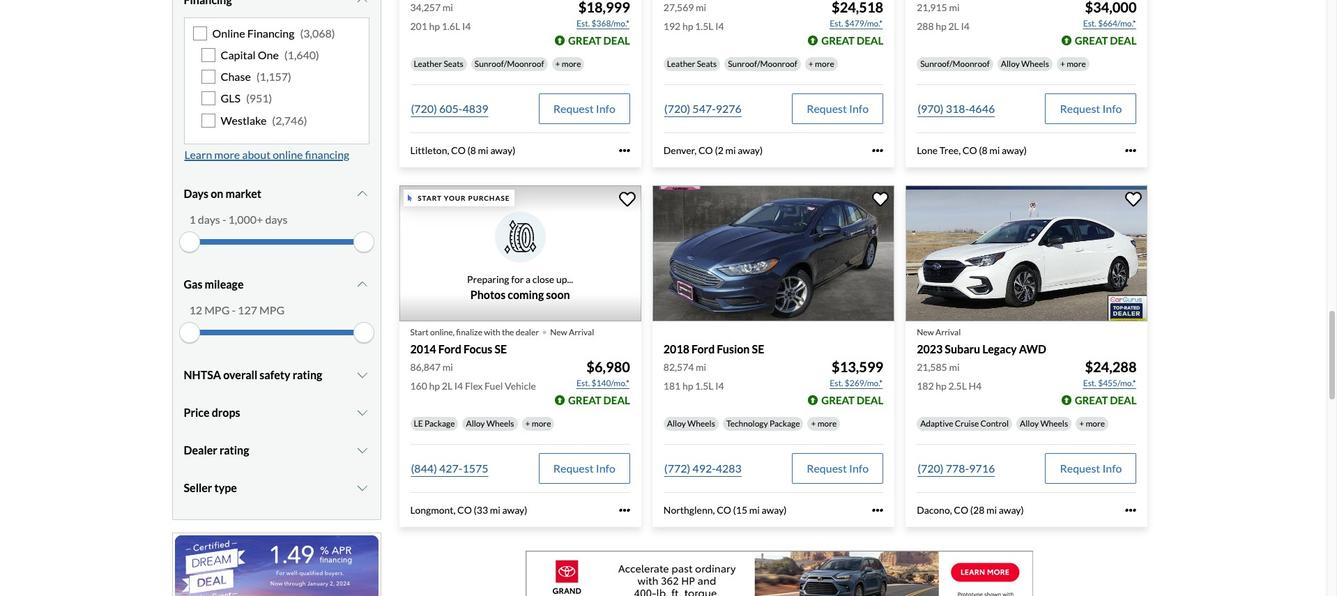 Task type: locate. For each thing, give the bounding box(es) containing it.
co for longmont, co (33 mi away)
[[458, 504, 472, 516]]

package
[[425, 418, 455, 429], [770, 418, 800, 429]]

days
[[198, 213, 220, 226], [265, 213, 288, 226]]

advertisement region
[[172, 533, 381, 596], [525, 551, 1033, 596]]

1 horizontal spatial (8
[[979, 144, 988, 156]]

deal down $664/mo.*
[[1110, 34, 1137, 47]]

package for technology package
[[770, 418, 800, 429]]

ellipsis h image
[[619, 145, 630, 156], [1126, 145, 1137, 156]]

new up 2023
[[917, 327, 934, 337]]

1 horizontal spatial leather
[[667, 59, 696, 69]]

$479/mo.*
[[845, 18, 883, 29]]

co right tree,
[[963, 144, 977, 156]]

hp right 201 at the left of page
[[429, 20, 440, 32]]

(1,157)
[[256, 70, 291, 83]]

2l left flex
[[442, 380, 453, 392]]

1 horizontal spatial arrival
[[936, 327, 961, 337]]

$24,288
[[1085, 358, 1137, 375]]

blue metallic 2018 ford fusion se sedan front-wheel drive 6-speed automatic image
[[653, 185, 895, 321]]

request info button
[[539, 93, 630, 124], [792, 93, 884, 124], [1046, 93, 1137, 124], [539, 453, 630, 484], [792, 453, 884, 484], [1046, 453, 1137, 484]]

1 horizontal spatial advertisement region
[[525, 551, 1033, 596]]

i4 inside 86,847 mi 160 hp 2l i4 flex fuel vehicle
[[455, 380, 463, 392]]

se inside start online, finalize with the dealer · new arrival 2014 ford focus se
[[495, 342, 507, 356]]

0 vertical spatial 1.5l
[[695, 20, 714, 32]]

market
[[226, 187, 261, 200]]

1 horizontal spatial new
[[917, 327, 934, 337]]

start your purchase
[[418, 194, 510, 202]]

(720) left 547-
[[664, 102, 691, 115]]

0 vertical spatial 2l
[[949, 20, 959, 32]]

$664/mo.*
[[1099, 18, 1136, 29]]

1 ford from the left
[[438, 342, 462, 356]]

leather seats down 1.6l
[[414, 59, 464, 69]]

2 ellipsis h image from the left
[[1126, 145, 1137, 156]]

denver,
[[664, 144, 697, 156]]

(720) 778-9716
[[918, 462, 995, 475]]

alloy wheels for adaptive cruise control
[[1020, 418, 1069, 429]]

(2,746)
[[272, 113, 307, 127]]

2 1.5l from the top
[[695, 380, 714, 392]]

hp right "182"
[[936, 380, 947, 392]]

(15
[[733, 504, 748, 516]]

co right littleton,
[[451, 144, 466, 156]]

2 arrival from the left
[[936, 327, 961, 337]]

ford down online,
[[438, 342, 462, 356]]

more down the est. $269/mo.* button
[[818, 418, 837, 429]]

away) for longmont, co (33 mi away)
[[502, 504, 528, 516]]

chevron down image inside the dealer rating dropdown button
[[356, 445, 369, 456]]

hp inside 21,915 mi 288 hp 2l i4
[[936, 20, 947, 32]]

mpg
[[204, 303, 230, 317], [259, 303, 285, 317]]

1 vertical spatial chevron down image
[[356, 279, 369, 290]]

4646
[[969, 102, 995, 115]]

cruise
[[955, 418, 979, 429]]

co left (33
[[458, 504, 472, 516]]

0 horizontal spatial ford
[[438, 342, 462, 356]]

alloy for le package
[[466, 418, 485, 429]]

ford right 2018
[[692, 342, 715, 356]]

1 arrival from the left
[[569, 327, 594, 337]]

away) for northglenn, co (15 mi away)
[[762, 504, 787, 516]]

hp inside the "82,574 mi 181 hp 1.5l i4"
[[683, 380, 693, 392]]

co left (28
[[954, 504, 969, 516]]

1 mpg from the left
[[204, 303, 230, 317]]

0 horizontal spatial leather seats
[[414, 59, 464, 69]]

1 chevron down image from the top
[[356, 188, 369, 199]]

new
[[550, 327, 568, 337], [917, 327, 934, 337]]

(772)
[[664, 462, 691, 475]]

info for (720) 547-9276
[[849, 102, 869, 115]]

seats for 9276
[[697, 59, 717, 69]]

i4 right 192
[[716, 20, 724, 32]]

deal down $140/mo.*
[[604, 394, 630, 407]]

0 horizontal spatial seats
[[444, 59, 464, 69]]

hp
[[429, 20, 440, 32], [683, 20, 693, 32], [936, 20, 947, 32], [429, 380, 440, 392], [683, 380, 693, 392], [936, 380, 947, 392]]

mi inside 86,847 mi 160 hp 2l i4 flex fuel vehicle
[[443, 361, 453, 373]]

0 vertical spatial chevron down image
[[356, 0, 369, 6]]

est. $455/mo.* button
[[1083, 377, 1137, 391]]

co for northglenn, co (15 mi away)
[[717, 504, 732, 516]]

2 mpg from the left
[[259, 303, 285, 317]]

3 chevron down image from the top
[[356, 445, 369, 456]]

1.5l right 181
[[695, 380, 714, 392]]

est. inside the $24,288 est. $455/mo.*
[[1084, 378, 1097, 388]]

sunroof/moonroof up 9276
[[728, 59, 798, 69]]

longmont, co (33 mi away)
[[410, 504, 528, 516]]

mi up 2.5l
[[949, 361, 960, 373]]

0 horizontal spatial 2l
[[442, 380, 453, 392]]

0 horizontal spatial mpg
[[204, 303, 230, 317]]

co for denver, co (2 mi away)
[[699, 144, 713, 156]]

182
[[917, 380, 934, 392]]

i4 inside 21,915 mi 288 hp 2l i4
[[961, 20, 970, 32]]

package for le package
[[425, 418, 455, 429]]

alloy for sunroof/moonroof
[[1001, 59, 1020, 69]]

(720) inside "button"
[[664, 102, 691, 115]]

21,915
[[917, 1, 948, 13]]

2 ford from the left
[[692, 342, 715, 356]]

great deal down est. $455/mo.* button
[[1075, 394, 1137, 407]]

86,847 mi 160 hp 2l i4 flex fuel vehicle
[[410, 361, 536, 392]]

2l inside 86,847 mi 160 hp 2l i4 flex fuel vehicle
[[442, 380, 453, 392]]

great deal
[[568, 34, 630, 47], [822, 34, 884, 47], [1075, 34, 1137, 47], [568, 394, 630, 407], [822, 394, 884, 407], [1075, 394, 1137, 407]]

201
[[410, 20, 427, 32]]

1 horizontal spatial (720)
[[664, 102, 691, 115]]

2 leather from the left
[[667, 59, 696, 69]]

chevron down image inside gas mileage dropdown button
[[356, 279, 369, 290]]

mi inside the "82,574 mi 181 hp 1.5l i4"
[[696, 361, 707, 373]]

sunroof/moonroof up 4839 at left top
[[475, 59, 544, 69]]

34,257
[[410, 1, 441, 13]]

hp inside 21,585 mi 182 hp 2.5l h4
[[936, 380, 947, 392]]

0 horizontal spatial arrival
[[569, 327, 594, 337]]

great for 192 hp 1.5l i4
[[822, 34, 855, 47]]

1 horizontal spatial mpg
[[259, 303, 285, 317]]

mi down "2018 ford fusion se"
[[696, 361, 707, 373]]

2 leather seats from the left
[[667, 59, 717, 69]]

package right le
[[425, 418, 455, 429]]

seats down 1.6l
[[444, 59, 464, 69]]

2 seats from the left
[[697, 59, 717, 69]]

seller type button
[[184, 471, 369, 506]]

2 vertical spatial chevron down image
[[356, 445, 369, 456]]

est. $664/mo.*
[[1084, 18, 1136, 29]]

1 sunroof/moonroof from the left
[[475, 59, 544, 69]]

i4 inside 34,257 mi 201 hp 1.6l i4
[[462, 20, 471, 32]]

(720) for (720) 547-9276
[[664, 102, 691, 115]]

2 chevron down image from the top
[[356, 279, 369, 290]]

i4 inside 27,569 mi 192 hp 1.5l i4
[[716, 20, 724, 32]]

2l
[[949, 20, 959, 32], [442, 380, 453, 392]]

technology package
[[727, 418, 800, 429]]

1 horizontal spatial ellipsis h image
[[1126, 145, 1137, 156]]

mpg right 12
[[204, 303, 230, 317]]

mi down 4839 at left top
[[478, 144, 489, 156]]

0 horizontal spatial package
[[425, 418, 455, 429]]

2 new from the left
[[917, 327, 934, 337]]

(720) for (720) 778-9716
[[918, 462, 944, 475]]

2 chevron down image from the top
[[356, 370, 369, 381]]

1 vertical spatial start
[[410, 327, 429, 337]]

1.5l for 82,574 mi
[[695, 380, 714, 392]]

start up 2014
[[410, 327, 429, 337]]

chevron down image for days on market
[[356, 188, 369, 199]]

1 vertical spatial 1.5l
[[695, 380, 714, 392]]

mi
[[443, 1, 453, 13], [696, 1, 707, 13], [949, 1, 960, 13], [478, 144, 489, 156], [726, 144, 736, 156], [990, 144, 1000, 156], [443, 361, 453, 373], [696, 361, 707, 373], [949, 361, 960, 373], [490, 504, 501, 516], [750, 504, 760, 516], [987, 504, 997, 516]]

seats
[[444, 59, 464, 69], [697, 59, 717, 69]]

1 horizontal spatial package
[[770, 418, 800, 429]]

more down est. $368/mo.* button
[[562, 59, 581, 69]]

2 package from the left
[[770, 418, 800, 429]]

0 horizontal spatial advertisement region
[[172, 533, 381, 596]]

2l inside 21,915 mi 288 hp 2l i4
[[949, 20, 959, 32]]

est. left $664/mo.*
[[1084, 18, 1097, 29]]

mouse pointer image
[[408, 195, 412, 202]]

0 vertical spatial -
[[222, 213, 226, 226]]

i4 right 288
[[961, 20, 970, 32]]

1 horizontal spatial sunroof/moonroof
[[728, 59, 798, 69]]

1 horizontal spatial 2l
[[949, 20, 959, 32]]

rating right dealer
[[220, 443, 249, 457]]

arrival inside start online, finalize with the dealer · new arrival 2014 ford focus se
[[569, 327, 594, 337]]

chevron down image
[[356, 188, 369, 199], [356, 370, 369, 381], [356, 407, 369, 418], [356, 482, 369, 494]]

0 horizontal spatial new
[[550, 327, 568, 337]]

hp right 192
[[683, 20, 693, 32]]

mi inside 34,257 mi 201 hp 1.6l i4
[[443, 1, 453, 13]]

se
[[495, 342, 507, 356], [752, 342, 765, 356]]

hp for 192
[[683, 20, 693, 32]]

mi up 1.6l
[[443, 1, 453, 13]]

2 sunroof/moonroof from the left
[[728, 59, 798, 69]]

est. down $24,288
[[1084, 378, 1097, 388]]

i4 left flex
[[455, 380, 463, 392]]

great deal down est. $368/mo.* button
[[568, 34, 630, 47]]

request
[[554, 102, 594, 115], [807, 102, 847, 115], [1060, 102, 1101, 115], [554, 462, 594, 475], [807, 462, 847, 475], [1060, 462, 1101, 475]]

start for start online, finalize with the dealer · new arrival 2014 ford focus se
[[410, 327, 429, 337]]

i4 down "2018 ford fusion se"
[[716, 380, 724, 392]]

est.
[[577, 18, 590, 29], [830, 18, 844, 29], [1084, 18, 1097, 29], [577, 378, 590, 388], [830, 378, 844, 388], [1084, 378, 1097, 388]]

great down the est. $269/mo.* button
[[822, 394, 855, 407]]

1 new from the left
[[550, 327, 568, 337]]

1.6l
[[442, 20, 460, 32]]

leather down 192
[[667, 59, 696, 69]]

(8 down 4839 at left top
[[468, 144, 476, 156]]

1 1.5l from the top
[[695, 20, 714, 32]]

(970) 318-4646
[[918, 102, 995, 115]]

9276
[[716, 102, 742, 115]]

hp right 160
[[429, 380, 440, 392]]

leather down 201 at the left of page
[[414, 59, 442, 69]]

hp inside 34,257 mi 201 hp 1.6l i4
[[429, 20, 440, 32]]

away) right (15
[[762, 504, 787, 516]]

1 horizontal spatial seats
[[697, 59, 717, 69]]

1 horizontal spatial -
[[232, 303, 236, 317]]

start right mouse pointer icon
[[418, 194, 442, 202]]

arrival right ·
[[569, 327, 594, 337]]

1.5l
[[695, 20, 714, 32], [695, 380, 714, 392]]

mi inside 21,915 mi 288 hp 2l i4
[[949, 1, 960, 13]]

co left '(2'
[[699, 144, 713, 156]]

0 vertical spatial rating
[[293, 368, 322, 381]]

(720) left 778-
[[918, 462, 944, 475]]

chevron down image
[[356, 0, 369, 6], [356, 279, 369, 290], [356, 445, 369, 456]]

days down days on market dropdown button
[[265, 213, 288, 226]]

hp right 288
[[936, 20, 947, 32]]

(8 right tree,
[[979, 144, 988, 156]]

(33
[[474, 504, 488, 516]]

rating
[[293, 368, 322, 381], [220, 443, 249, 457]]

1 ellipsis h image from the left
[[619, 145, 630, 156]]

dacono, co (28 mi away)
[[917, 504, 1024, 516]]

great deal down est. $140/mo.* button
[[568, 394, 630, 407]]

mi right '(2'
[[726, 144, 736, 156]]

request for 9716
[[1060, 462, 1101, 475]]

vehicle photo unavailable image
[[399, 185, 641, 321]]

mpg right 127
[[259, 303, 285, 317]]

+ more down est. $368/mo.* button
[[555, 59, 581, 69]]

est. inside est. $479/mo.* button
[[830, 18, 844, 29]]

1 horizontal spatial leather seats
[[667, 59, 717, 69]]

new inside new arrival 2023 subaru legacy awd
[[917, 327, 934, 337]]

start inside start online, finalize with the dealer · new arrival 2014 ford focus se
[[410, 327, 429, 337]]

3 sunroof/moonroof from the left
[[921, 59, 990, 69]]

- left the 1,000+
[[222, 213, 226, 226]]

se right fusion
[[752, 342, 765, 356]]

chevron down image for price drops
[[356, 407, 369, 418]]

alloy for adaptive cruise control
[[1020, 418, 1039, 429]]

0 vertical spatial start
[[418, 194, 442, 202]]

away) for littleton, co (8 mi away)
[[491, 144, 516, 156]]

0 horizontal spatial leather
[[414, 59, 442, 69]]

nhtsa
[[184, 368, 221, 381]]

leather for 547-
[[667, 59, 696, 69]]

great deal down est. $479/mo.* button
[[822, 34, 884, 47]]

0 horizontal spatial se
[[495, 342, 507, 356]]

2l for 86,847 mi
[[442, 380, 453, 392]]

i4
[[462, 20, 471, 32], [716, 20, 724, 32], [961, 20, 970, 32], [455, 380, 463, 392], [716, 380, 724, 392]]

(28
[[971, 504, 985, 516]]

4839
[[463, 102, 489, 115]]

away) right (33
[[502, 504, 528, 516]]

1.5l for 27,569 mi
[[695, 20, 714, 32]]

2.5l
[[949, 380, 967, 392]]

1 seats from the left
[[444, 59, 464, 69]]

leather seats down 192
[[667, 59, 717, 69]]

+ more down est. $479/mo.* button
[[809, 59, 835, 69]]

1 leather from the left
[[414, 59, 442, 69]]

1 horizontal spatial ford
[[692, 342, 715, 356]]

4 chevron down image from the top
[[356, 482, 369, 494]]

0 horizontal spatial (720)
[[411, 102, 437, 115]]

0 horizontal spatial ellipsis h image
[[619, 145, 630, 156]]

1 vertical spatial -
[[232, 303, 236, 317]]

1 package from the left
[[425, 418, 455, 429]]

more
[[562, 59, 581, 69], [815, 59, 835, 69], [1067, 59, 1086, 69], [214, 148, 240, 161], [532, 418, 551, 429], [818, 418, 837, 429], [1086, 418, 1105, 429]]

alloy
[[1001, 59, 1020, 69], [466, 418, 485, 429], [667, 418, 686, 429], [1020, 418, 1039, 429]]

hp right 181
[[683, 380, 693, 392]]

great down est. $479/mo.* button
[[822, 34, 855, 47]]

1.5l inside 27,569 mi 192 hp 1.5l i4
[[695, 20, 714, 32]]

seller type
[[184, 481, 237, 494]]

request info
[[554, 102, 616, 115], [807, 102, 869, 115], [1060, 102, 1122, 115], [554, 462, 616, 475], [807, 462, 869, 475], [1060, 462, 1122, 475]]

great deal down the est. $269/mo.* button
[[822, 394, 884, 407]]

mi inside 21,585 mi 182 hp 2.5l h4
[[949, 361, 960, 373]]

dealer
[[184, 443, 217, 457]]

ellipsis h image
[[873, 145, 884, 156], [619, 505, 630, 516], [873, 505, 884, 516], [1126, 505, 1137, 516]]

focus
[[464, 342, 493, 356]]

co for littleton, co (8 mi away)
[[451, 144, 466, 156]]

great deal for 86,847 mi 160 hp 2l i4 flex fuel vehicle
[[568, 394, 630, 407]]

(720) 547-9276
[[664, 102, 742, 115]]

chevron down image inside nhtsa overall safety rating dropdown button
[[356, 370, 369, 381]]

hp inside 86,847 mi 160 hp 2l i4 flex fuel vehicle
[[429, 380, 440, 392]]

chevron down image for nhtsa overall safety rating
[[356, 370, 369, 381]]

great deal for 21,915 mi 288 hp 2l i4
[[1075, 34, 1137, 47]]

(720) for (720) 605-4839
[[411, 102, 437, 115]]

away) up purchase
[[491, 144, 516, 156]]

leather seats for 547-
[[667, 59, 717, 69]]

288
[[917, 20, 934, 32]]

deal down '$479/mo.*'
[[857, 34, 884, 47]]

0 horizontal spatial rating
[[220, 443, 249, 457]]

price drops button
[[184, 395, 369, 430]]

away) for denver, co (2 mi away)
[[738, 144, 763, 156]]

chevron down image for seller type
[[356, 482, 369, 494]]

2018 ford fusion se
[[664, 342, 765, 356]]

start
[[418, 194, 442, 202], [410, 327, 429, 337]]

82,574 mi 181 hp 1.5l i4
[[664, 361, 724, 392]]

1.5l inside the "82,574 mi 181 hp 1.5l i4"
[[695, 380, 714, 392]]

deal down $269/mo.* at right bottom
[[857, 394, 884, 407]]

ford
[[438, 342, 462, 356], [692, 342, 715, 356]]

days right 1
[[198, 213, 220, 226]]

21,915 mi 288 hp 2l i4
[[917, 1, 970, 32]]

547-
[[693, 102, 716, 115]]

info for (720) 605-4839
[[596, 102, 616, 115]]

hp inside 27,569 mi 192 hp 1.5l i4
[[683, 20, 693, 32]]

great deal down "est. $664/mo.*" button
[[1075, 34, 1137, 47]]

est. left '$479/mo.*'
[[830, 18, 844, 29]]

package right technology
[[770, 418, 800, 429]]

chevron down image inside price drops dropdown button
[[356, 407, 369, 418]]

sunroof/moonroof for (720) 547-9276
[[728, 59, 798, 69]]

great deal for 21,585 mi 182 hp 2.5l h4
[[1075, 394, 1137, 407]]

leather seats
[[414, 59, 464, 69], [667, 59, 717, 69]]

request for 4839
[[554, 102, 594, 115]]

1 horizontal spatial days
[[265, 213, 288, 226]]

1 leather seats from the left
[[414, 59, 464, 69]]

co left (15
[[717, 504, 732, 516]]

fusion
[[717, 342, 750, 356]]

1 vertical spatial 2l
[[442, 380, 453, 392]]

arrival up subaru
[[936, 327, 961, 337]]

days on market button
[[184, 176, 369, 211]]

new right ·
[[550, 327, 568, 337]]

away) right (28
[[999, 504, 1024, 516]]

$368/mo.*
[[592, 18, 630, 29]]

0 horizontal spatial sunroof/moonroof
[[475, 59, 544, 69]]

request info button for (970) 318-4646
[[1046, 93, 1137, 124]]

chevron down image inside days on market dropdown button
[[356, 188, 369, 199]]

0 horizontal spatial days
[[198, 213, 220, 226]]

chevron down image inside seller type dropdown button
[[356, 482, 369, 494]]

3 chevron down image from the top
[[356, 407, 369, 418]]

2l right 288
[[949, 20, 959, 32]]

2 horizontal spatial (720)
[[918, 462, 944, 475]]

ellipsis h image for dacono, co (28 mi away)
[[1126, 505, 1137, 516]]

est. down $13,599
[[830, 378, 844, 388]]

0 horizontal spatial -
[[222, 213, 226, 226]]

(720) 778-9716 button
[[917, 453, 996, 484]]

info for (844) 427-1575
[[596, 462, 616, 475]]

1 se from the left
[[495, 342, 507, 356]]

(720) left the 605-
[[411, 102, 437, 115]]

- left 127
[[232, 303, 236, 317]]

1 horizontal spatial se
[[752, 342, 765, 356]]

0 horizontal spatial (8
[[468, 144, 476, 156]]

est. inside est. $368/mo.* button
[[577, 18, 590, 29]]

request info button for (772) 492-4283
[[792, 453, 884, 484]]

est. left $140/mo.*
[[577, 378, 590, 388]]

arrival inside new arrival 2023 subaru legacy awd
[[936, 327, 961, 337]]

mi right the 27,569
[[696, 1, 707, 13]]

se down the
[[495, 342, 507, 356]]

i4 right 1.6l
[[462, 20, 471, 32]]

great for 182 hp 2.5l h4
[[1075, 394, 1108, 407]]

deal down the $455/mo.*
[[1110, 394, 1137, 407]]

ellipsis h image for northglenn, co (15 mi away)
[[873, 505, 884, 516]]

2 horizontal spatial sunroof/moonroof
[[921, 59, 990, 69]]

1.5l right 192
[[695, 20, 714, 32]]

sunroof/moonroof up (970) 318-4646
[[921, 59, 990, 69]]

est. left $368/mo.*
[[577, 18, 590, 29]]

great down est. $140/mo.* button
[[568, 394, 602, 407]]

capital one (1,640)
[[221, 48, 319, 61]]

seats up 547-
[[697, 59, 717, 69]]



Task type: vqa. For each thing, say whether or not it's contained in the screenshot.


Task type: describe. For each thing, give the bounding box(es) containing it.
12 mpg - 127 mpg
[[189, 303, 285, 317]]

financing
[[247, 26, 295, 40]]

more down "est. $664/mo.*" button
[[1067, 59, 1086, 69]]

great for 160 hp 2l i4 flex fuel vehicle
[[568, 394, 602, 407]]

ellipsis h image for (720) 605-4839
[[619, 145, 630, 156]]

new inside start online, finalize with the dealer · new arrival 2014 ford focus se
[[550, 327, 568, 337]]

learn more about online financing button
[[184, 144, 350, 165]]

overall
[[223, 368, 258, 381]]

legacy
[[983, 342, 1017, 356]]

info for (772) 492-4283
[[849, 462, 869, 475]]

mileage
[[205, 277, 244, 291]]

more down est. $455/mo.* button
[[1086, 418, 1105, 429]]

request for 1575
[[554, 462, 594, 475]]

mi right (28
[[987, 504, 997, 516]]

(844)
[[411, 462, 437, 475]]

est. $479/mo.* button
[[829, 17, 884, 31]]

co for dacono, co (28 mi away)
[[954, 504, 969, 516]]

$140/mo.*
[[592, 378, 630, 388]]

ellipsis h image for (970) 318-4646
[[1126, 145, 1137, 156]]

wheels for le package
[[487, 418, 514, 429]]

info for (970) 318-4646
[[1103, 102, 1122, 115]]

chevron down image for rating
[[356, 445, 369, 456]]

1 (8 from the left
[[468, 144, 476, 156]]

1 horizontal spatial rating
[[293, 368, 322, 381]]

2014
[[410, 342, 436, 356]]

mi down the 4646
[[990, 144, 1000, 156]]

price
[[184, 406, 210, 419]]

deal for 288 hp 2l i4
[[1110, 34, 1137, 47]]

wheels for adaptive cruise control
[[1041, 418, 1069, 429]]

dacono,
[[917, 504, 952, 516]]

great deal for 27,569 mi 192 hp 1.5l i4
[[822, 34, 884, 47]]

mi right (15
[[750, 504, 760, 516]]

9716
[[969, 462, 995, 475]]

request info for 4646
[[1060, 102, 1122, 115]]

nhtsa overall safety rating
[[184, 368, 322, 381]]

- for mpg
[[232, 303, 236, 317]]

wheels for sunroof/moonroof
[[1022, 59, 1049, 69]]

deal for 192 hp 1.5l i4
[[857, 34, 884, 47]]

gas mileage button
[[184, 267, 369, 302]]

on
[[211, 187, 223, 200]]

longmont,
[[410, 504, 456, 516]]

request for 4283
[[807, 462, 847, 475]]

more inside button
[[214, 148, 240, 161]]

hp for 181
[[683, 380, 693, 392]]

start for start your purchase
[[418, 194, 442, 202]]

$6,980
[[587, 358, 630, 375]]

great deal for 82,574 mi 181 hp 1.5l i4
[[822, 394, 884, 407]]

away) right tree,
[[1002, 144, 1027, 156]]

est. $140/mo.* button
[[576, 377, 630, 391]]

adaptive
[[921, 418, 954, 429]]

$455/mo.*
[[1099, 378, 1136, 388]]

i4 for 318-
[[961, 20, 970, 32]]

est. inside $13,599 est. $269/mo.*
[[830, 378, 844, 388]]

days
[[184, 187, 209, 200]]

control
[[981, 418, 1009, 429]]

the
[[502, 327, 514, 337]]

492-
[[693, 462, 716, 475]]

request info button for (844) 427-1575
[[539, 453, 630, 484]]

nhtsa overall safety rating button
[[184, 358, 369, 393]]

mi inside 27,569 mi 192 hp 1.5l i4
[[696, 1, 707, 13]]

seller
[[184, 481, 212, 494]]

deal for 181 hp 1.5l i4
[[857, 394, 884, 407]]

westlake
[[221, 113, 267, 127]]

northglenn,
[[664, 504, 715, 516]]

leather for 605-
[[414, 59, 442, 69]]

start online, finalize with the dealer · new arrival 2014 ford focus se
[[410, 318, 594, 356]]

ellipsis h image for longmont, co (33 mi away)
[[619, 505, 630, 516]]

+ more down the vehicle
[[525, 418, 551, 429]]

+ more down est. $455/mo.* button
[[1080, 418, 1105, 429]]

2l for 21,915 mi
[[949, 20, 959, 32]]

82,574
[[664, 361, 694, 373]]

27,569
[[664, 1, 694, 13]]

leather seats for 605-
[[414, 59, 464, 69]]

192
[[664, 20, 681, 32]]

1 chevron down image from the top
[[356, 0, 369, 6]]

ford inside start online, finalize with the dealer · new arrival 2014 ford focus se
[[438, 342, 462, 356]]

427-
[[439, 462, 463, 475]]

778-
[[946, 462, 969, 475]]

- for days
[[222, 213, 226, 226]]

new arrival 2023 subaru legacy awd
[[917, 327, 1047, 356]]

dealer rating button
[[184, 433, 369, 468]]

online
[[273, 148, 303, 161]]

1 days - 1,000+ days
[[189, 213, 288, 226]]

great deal for 34,257 mi 201 hp 1.6l i4
[[568, 34, 630, 47]]

1
[[189, 213, 196, 226]]

more down est. $479/mo.* button
[[815, 59, 835, 69]]

fuel
[[485, 380, 503, 392]]

i4 inside the "82,574 mi 181 hp 1.5l i4"
[[716, 380, 724, 392]]

deal for 160 hp 2l i4 flex fuel vehicle
[[604, 394, 630, 407]]

tree,
[[940, 144, 961, 156]]

request info button for (720) 605-4839
[[539, 93, 630, 124]]

2 days from the left
[[265, 213, 288, 226]]

1575
[[463, 462, 489, 475]]

info for (720) 778-9716
[[1103, 462, 1122, 475]]

+ more down the est. $269/mo.* button
[[811, 418, 837, 429]]

more down the vehicle
[[532, 418, 551, 429]]

(720) 547-9276 button
[[664, 93, 743, 124]]

request for 9276
[[807, 102, 847, 115]]

+ more down "est. $664/mo.*" button
[[1061, 59, 1086, 69]]

request info button for (720) 547-9276
[[792, 93, 884, 124]]

·
[[542, 318, 548, 343]]

2023
[[917, 342, 943, 356]]

technology
[[727, 418, 768, 429]]

great for 181 hp 1.5l i4
[[822, 394, 855, 407]]

1 days from the left
[[198, 213, 220, 226]]

online
[[212, 26, 245, 40]]

littleton, co (8 mi away)
[[410, 144, 516, 156]]

request info for 9716
[[1060, 462, 1122, 475]]

great for 288 hp 2l i4
[[1075, 34, 1108, 47]]

crystal white pearl 2023 subaru legacy awd sedan all-wheel drive continuously variable transmission image
[[906, 185, 1148, 321]]

gls
[[221, 92, 241, 105]]

est. $664/mo.* button
[[1083, 17, 1137, 31]]

$269/mo.*
[[845, 378, 883, 388]]

request info for 1575
[[554, 462, 616, 475]]

hp for 201
[[429, 20, 440, 32]]

2 (8 from the left
[[979, 144, 988, 156]]

$13,599
[[832, 358, 884, 375]]

$13,599 est. $269/mo.*
[[830, 358, 884, 388]]

605-
[[439, 102, 463, 115]]

est. $368/mo.* button
[[576, 17, 630, 31]]

online,
[[430, 327, 455, 337]]

your
[[444, 194, 466, 202]]

drops
[[212, 406, 240, 419]]

hp for 288
[[936, 20, 947, 32]]

request for 4646
[[1060, 102, 1101, 115]]

type
[[214, 481, 237, 494]]

online financing (3,068)
[[212, 26, 335, 40]]

great for 201 hp 1.6l i4
[[568, 34, 602, 47]]

4283
[[716, 462, 742, 475]]

request info button for (720) 778-9716
[[1046, 453, 1137, 484]]

vehicle
[[505, 380, 536, 392]]

gas
[[184, 277, 203, 291]]

i4 for 547-
[[716, 20, 724, 32]]

lone tree, co (8 mi away)
[[917, 144, 1027, 156]]

alloy wheels for le package
[[466, 418, 514, 429]]

34,257 mi 201 hp 1.6l i4
[[410, 1, 471, 32]]

financing
[[305, 148, 350, 161]]

seats for 4839
[[444, 59, 464, 69]]

learn
[[184, 148, 212, 161]]

request info for 4283
[[807, 462, 869, 475]]

chevron down image for mileage
[[356, 279, 369, 290]]

gas mileage
[[184, 277, 244, 291]]

(970)
[[918, 102, 944, 115]]

1 vertical spatial rating
[[220, 443, 249, 457]]

h4
[[969, 380, 982, 392]]

westlake (2,746)
[[221, 113, 307, 127]]

alloy wheels for sunroof/moonroof
[[1001, 59, 1049, 69]]

adaptive cruise control
[[921, 418, 1009, 429]]

away) for dacono, co (28 mi away)
[[999, 504, 1024, 516]]

mi right (33
[[490, 504, 501, 516]]

lone
[[917, 144, 938, 156]]

denver, co (2 mi away)
[[664, 144, 763, 156]]

sunroof/moonroof for (720) 605-4839
[[475, 59, 544, 69]]

181
[[664, 380, 681, 392]]

127
[[238, 303, 257, 317]]

hp for 182
[[936, 380, 947, 392]]

ellipsis h image for denver, co (2 mi away)
[[873, 145, 884, 156]]

request info for 9276
[[807, 102, 869, 115]]

deal for 182 hp 2.5l h4
[[1110, 394, 1137, 407]]

chase (1,157)
[[221, 70, 291, 83]]

est. inside "est. $664/mo.*" button
[[1084, 18, 1097, 29]]

about
[[242, 148, 271, 161]]

learn more about online financing
[[184, 148, 350, 161]]

2 se from the left
[[752, 342, 765, 356]]

hp for 160
[[429, 380, 440, 392]]

awd
[[1019, 342, 1047, 356]]

est. inside $6,980 est. $140/mo.*
[[577, 378, 590, 388]]

dealer rating
[[184, 443, 249, 457]]

request info for 4839
[[554, 102, 616, 115]]

i4 for 605-
[[462, 20, 471, 32]]

deal for 201 hp 1.6l i4
[[604, 34, 630, 47]]

le package
[[414, 418, 455, 429]]



